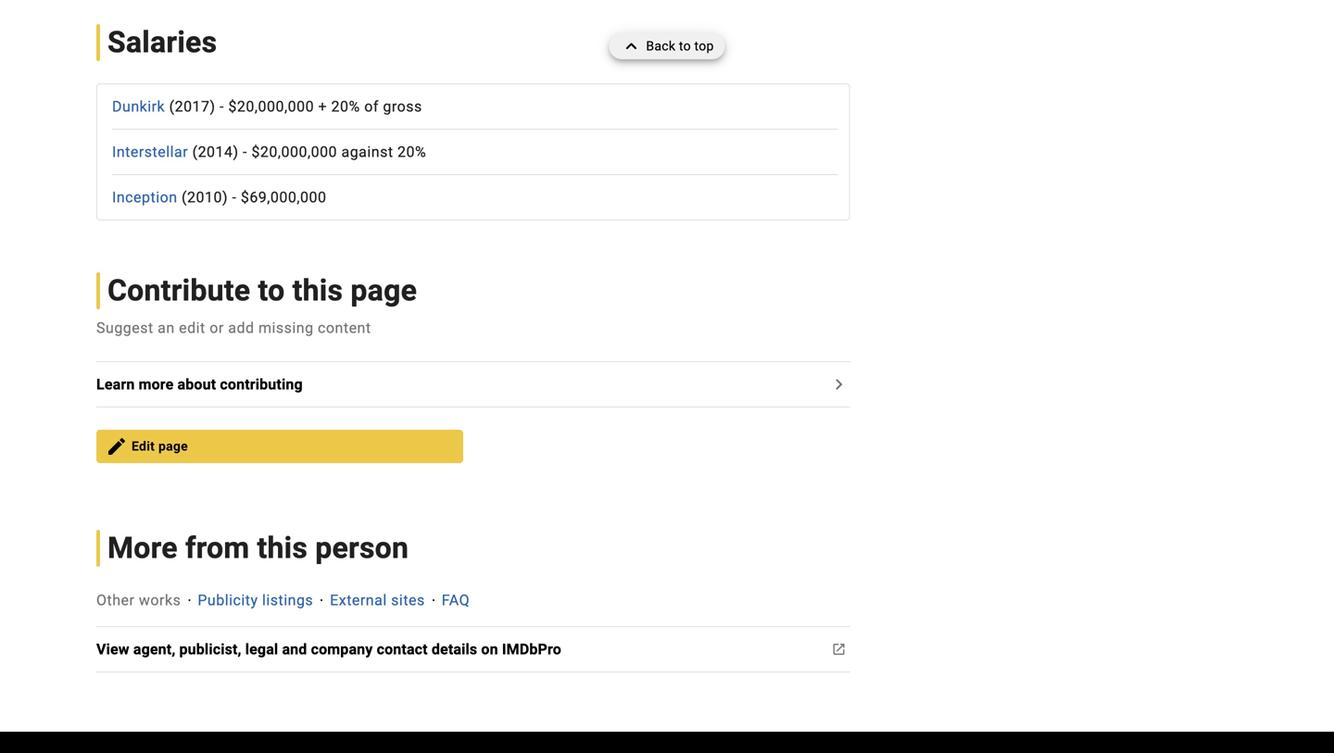 Task type: locate. For each thing, give the bounding box(es) containing it.
1 vertical spatial page
[[158, 439, 188, 454]]

salaries link
[[96, 24, 253, 61]]

0 horizontal spatial to
[[258, 274, 285, 308]]

to
[[679, 38, 691, 54], [258, 274, 285, 308]]

20%
[[331, 98, 360, 116], [397, 143, 426, 161]]

- right (2014)
[[243, 143, 247, 161]]

$20,000,000 for against
[[251, 143, 337, 161]]

2 vertical spatial -
[[232, 189, 237, 206]]

suggest
[[96, 319, 154, 337]]

publicity listings button
[[198, 589, 313, 612]]

external sites
[[330, 592, 425, 609]]

20% right +
[[331, 98, 360, 116]]

dunkirk (2017) - $20,000,000 + 20% of gross
[[112, 98, 422, 116]]

$20,000,000 up interstellar (2014) - $20,000,000 against 20%
[[228, 98, 314, 116]]

on
[[481, 641, 498, 658]]

0 horizontal spatial -
[[220, 98, 224, 116]]

listings
[[262, 592, 313, 609]]

to inside button
[[679, 38, 691, 54]]

page
[[351, 274, 417, 308], [158, 439, 188, 454]]

inception (2010) - $69,000,000
[[112, 189, 327, 206]]

gross
[[383, 98, 422, 116]]

20% right against
[[397, 143, 426, 161]]

this
[[292, 274, 343, 308], [257, 531, 308, 566]]

edit page button
[[96, 430, 463, 463]]

edit page
[[132, 439, 188, 454]]

publicist,
[[179, 641, 241, 658]]

(2017)
[[169, 98, 215, 116]]

1 horizontal spatial page
[[351, 274, 417, 308]]

agent,
[[133, 641, 175, 658]]

- for (2014)
[[243, 143, 247, 161]]

of
[[364, 98, 379, 116]]

1 vertical spatial $20,000,000
[[251, 143, 337, 161]]

this up listings
[[257, 531, 308, 566]]

view agent, publicist, legal and company contact details on imdbpro button
[[96, 639, 572, 661]]

add
[[228, 319, 254, 337]]

1 horizontal spatial -
[[232, 189, 237, 206]]

1 vertical spatial -
[[243, 143, 247, 161]]

to up 'missing'
[[258, 274, 285, 308]]

go to learn more about contributing image
[[828, 374, 850, 396]]

more
[[107, 531, 178, 566]]

0 vertical spatial 20%
[[331, 98, 360, 116]]

faq button
[[442, 589, 470, 612]]

- right (2017)
[[220, 98, 224, 116]]

page right edit
[[158, 439, 188, 454]]

top
[[694, 38, 714, 54]]

- right (2010)
[[232, 189, 237, 206]]

0 horizontal spatial 20%
[[331, 98, 360, 116]]

(2010)
[[182, 189, 228, 206]]

+
[[318, 98, 327, 116]]

(2014)
[[192, 143, 239, 161]]

more
[[139, 376, 174, 393]]

publicity listings
[[198, 592, 313, 609]]

inception
[[112, 189, 177, 206]]

-
[[220, 98, 224, 116], [243, 143, 247, 161], [232, 189, 237, 206]]

more from this person
[[107, 531, 409, 566]]

1 vertical spatial 20%
[[397, 143, 426, 161]]

1 horizontal spatial to
[[679, 38, 691, 54]]

0 vertical spatial $20,000,000
[[228, 98, 314, 116]]

back
[[646, 38, 676, 54]]

page up content on the left
[[351, 274, 417, 308]]

0 vertical spatial to
[[679, 38, 691, 54]]

this up content on the left
[[292, 274, 343, 308]]

0 horizontal spatial page
[[158, 439, 188, 454]]

1 horizontal spatial 20%
[[397, 143, 426, 161]]

this for from
[[257, 531, 308, 566]]

2 horizontal spatial -
[[243, 143, 247, 161]]

legal
[[245, 641, 278, 658]]

contribute to this page
[[107, 274, 417, 308]]

0 vertical spatial this
[[292, 274, 343, 308]]

1 vertical spatial to
[[258, 274, 285, 308]]

1 vertical spatial this
[[257, 531, 308, 566]]

- for (2010)
[[232, 189, 237, 206]]

or
[[210, 319, 224, 337]]

to left top
[[679, 38, 691, 54]]

suggest an edit or add missing content
[[96, 319, 371, 337]]

0 vertical spatial -
[[220, 98, 224, 116]]

$69,000,000
[[241, 189, 327, 206]]

$20,000,000
[[228, 98, 314, 116], [251, 143, 337, 161]]

$20,000,000 up $69,000,000 at left
[[251, 143, 337, 161]]

launch image
[[828, 639, 850, 661]]

contact
[[377, 641, 428, 658]]

content
[[318, 319, 371, 337]]

contributing
[[220, 376, 303, 393]]



Task type: vqa. For each thing, say whether or not it's contained in the screenshot.
the bottom NEWS
no



Task type: describe. For each thing, give the bounding box(es) containing it.
missing
[[258, 319, 314, 337]]

expand less image
[[620, 33, 646, 59]]

dunkirk link
[[112, 98, 165, 116]]

to for top
[[679, 38, 691, 54]]

about
[[177, 376, 216, 393]]

learn more about contributing
[[96, 376, 303, 393]]

edit
[[179, 319, 205, 337]]

imdbpro
[[502, 641, 561, 658]]

works
[[139, 592, 181, 609]]

contribute
[[107, 274, 250, 308]]

external
[[330, 592, 387, 609]]

dunkirk
[[112, 98, 165, 116]]

other works
[[96, 592, 181, 609]]

20% for against
[[397, 143, 426, 161]]

this for to
[[292, 274, 343, 308]]

company
[[311, 641, 373, 658]]

20% for +
[[331, 98, 360, 116]]

page inside button
[[158, 439, 188, 454]]

from
[[185, 531, 249, 566]]

interstellar
[[112, 143, 188, 161]]

back to top
[[646, 38, 714, 54]]

$20,000,000 for +
[[228, 98, 314, 116]]

and
[[282, 641, 307, 658]]

learn more about contributing button
[[96, 374, 314, 396]]

details
[[432, 641, 477, 658]]

learn
[[96, 376, 135, 393]]

edit image
[[106, 436, 128, 458]]

publicity
[[198, 592, 258, 609]]

other works button
[[96, 589, 181, 612]]

salaries
[[107, 25, 217, 60]]

interstellar link
[[112, 143, 188, 161]]

interstellar (2014) - $20,000,000 against 20%
[[112, 143, 426, 161]]

to for this
[[258, 274, 285, 308]]

an
[[158, 319, 175, 337]]

other
[[96, 592, 135, 609]]

back to top button
[[609, 33, 725, 59]]

faq
[[442, 592, 470, 609]]

view agent, publicist, legal and company contact details on imdbpro
[[96, 641, 561, 658]]

against
[[341, 143, 393, 161]]

edit
[[132, 439, 155, 454]]

external sites button
[[330, 589, 425, 612]]

sites
[[391, 592, 425, 609]]

person
[[315, 531, 409, 566]]

view
[[96, 641, 129, 658]]

inception link
[[112, 189, 177, 206]]

- for (2017)
[[220, 98, 224, 116]]

0 vertical spatial page
[[351, 274, 417, 308]]



